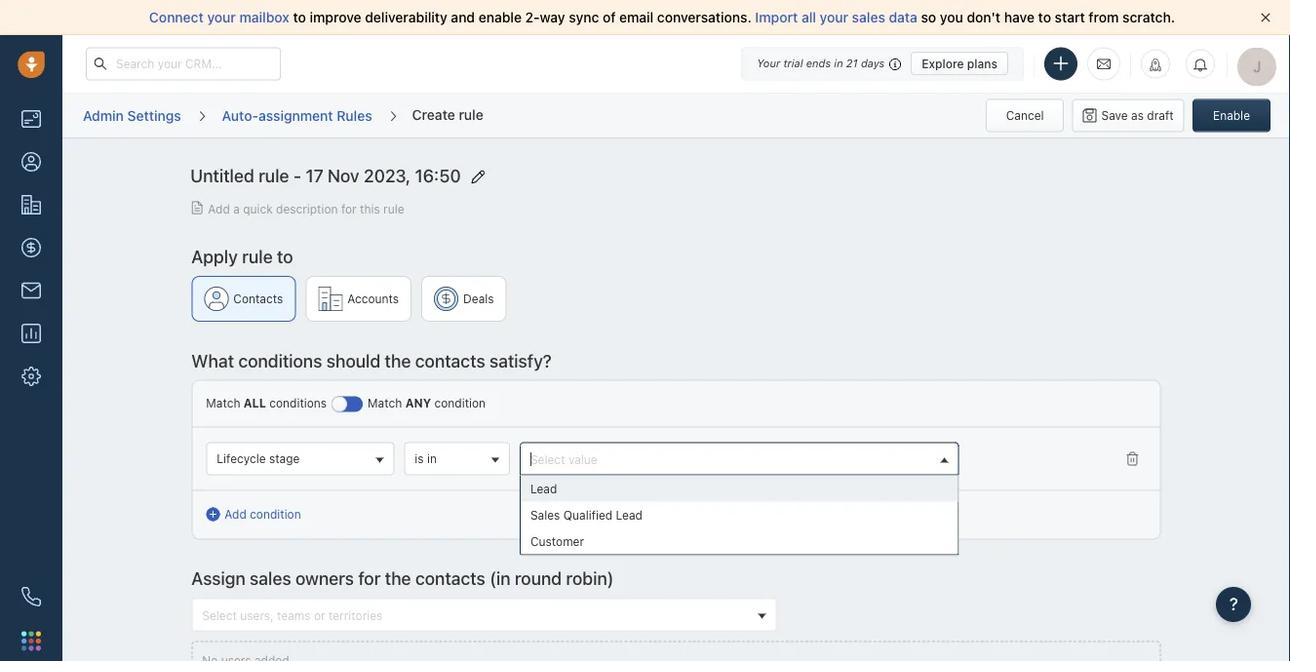 Task type: vqa. For each thing, say whether or not it's contained in the screenshot.
Connect Your Mailbox To Improve Deliverability And Enable 2-Way Sync Of Email Conversations. Import All Your Sales Data So You Don'T Have To Start From Scratch.
yes



Task type: describe. For each thing, give the bounding box(es) containing it.
deals link
[[422, 276, 507, 322]]

16:50
[[415, 165, 461, 186]]

trial
[[784, 57, 803, 70]]

ends
[[806, 57, 831, 70]]

connect your mailbox link
[[149, 9, 293, 25]]

save as draft
[[1102, 109, 1174, 122]]

add condition link
[[206, 506, 301, 523]]

0 vertical spatial conditions
[[238, 350, 322, 371]]

should
[[327, 350, 381, 371]]

add condition
[[225, 508, 301, 522]]

sales
[[531, 508, 560, 522]]

enable
[[1214, 109, 1251, 122]]

apply rule to
[[191, 246, 293, 267]]

assign
[[191, 568, 246, 589]]

of
[[603, 9, 616, 25]]

cancel
[[1007, 109, 1044, 122]]

2 your from the left
[[820, 9, 849, 25]]

0 vertical spatial sales
[[852, 9, 886, 25]]

lead option
[[521, 476, 958, 502]]

1 the from the top
[[385, 350, 411, 371]]

21
[[847, 57, 858, 70]]

lifecycle stage button
[[206, 442, 394, 476]]

your
[[757, 57, 781, 70]]

conversations.
[[657, 9, 752, 25]]

send email image
[[1097, 56, 1111, 72]]

match all conditions
[[206, 397, 327, 410]]

rule for create rule
[[459, 106, 484, 122]]

assignment
[[259, 107, 333, 123]]

your trial ends in 21 days
[[757, 57, 885, 70]]

rule right this
[[383, 202, 404, 216]]

to up contacts
[[277, 246, 293, 267]]

cancel button
[[986, 99, 1064, 132]]

sales qualified lead
[[531, 508, 643, 522]]

owners
[[296, 568, 354, 589]]

sync
[[569, 9, 599, 25]]

way
[[540, 9, 565, 25]]

lifecycle stage
[[217, 452, 300, 465]]

17
[[306, 165, 324, 186]]

connect your mailbox to improve deliverability and enable 2-way sync of email conversations. import all your sales data so you don't have to start from scratch.
[[149, 9, 1176, 25]]

Select value search field
[[526, 449, 934, 470]]

is
[[415, 452, 424, 465]]

rules
[[337, 107, 372, 123]]

Search your CRM... text field
[[86, 47, 281, 80]]

close image
[[1261, 13, 1271, 22]]

in inside button
[[427, 452, 437, 465]]

import
[[755, 9, 798, 25]]

start
[[1055, 9, 1086, 25]]

0 vertical spatial in
[[834, 57, 844, 70]]

this
[[360, 202, 380, 216]]

to left start
[[1039, 9, 1052, 25]]

don't
[[967, 9, 1001, 25]]

satisfy?
[[490, 350, 552, 371]]

auto-assignment rules
[[222, 107, 372, 123]]

untitled rule - 17 nov 2023, 16:50
[[191, 165, 461, 186]]

contacts link
[[191, 276, 296, 322]]

add for add a quick description for this rule
[[208, 202, 230, 216]]

Select users, teams or territories search field
[[197, 605, 751, 626]]

apply
[[191, 246, 238, 267]]

stage
[[269, 452, 300, 465]]

match for match all conditions
[[206, 397, 240, 410]]

-
[[294, 165, 301, 186]]

explore plans
[[922, 57, 998, 70]]

save as draft button
[[1073, 99, 1185, 132]]

deals
[[463, 292, 494, 306]]

quick
[[243, 202, 273, 216]]

list box containing lead
[[521, 476, 958, 555]]

1 your from the left
[[207, 9, 236, 25]]

customer
[[531, 535, 584, 548]]

what conditions should the contacts satisfy?
[[191, 350, 552, 371]]

1 vertical spatial conditions
[[270, 397, 327, 410]]

from
[[1089, 9, 1119, 25]]

draft
[[1148, 109, 1174, 122]]

robin)
[[566, 568, 614, 589]]

days
[[861, 57, 885, 70]]

what
[[191, 350, 234, 371]]

match for match any condition
[[368, 397, 402, 410]]



Task type: locate. For each thing, give the bounding box(es) containing it.
you
[[940, 9, 964, 25]]

1 horizontal spatial lead
[[616, 508, 643, 522]]

plans
[[968, 57, 998, 70]]

rule up contacts
[[242, 246, 273, 267]]

admin settings
[[83, 107, 181, 123]]

2023,
[[364, 165, 411, 186]]

1 horizontal spatial in
[[834, 57, 844, 70]]

conditions
[[238, 350, 322, 371], [270, 397, 327, 410]]

add a quick description for this rule
[[208, 202, 404, 216]]

condition
[[435, 397, 486, 410], [250, 508, 301, 522]]

the right 'should'
[[385, 350, 411, 371]]

any
[[405, 397, 431, 410]]

explore
[[922, 57, 964, 70]]

0 vertical spatial the
[[385, 350, 411, 371]]

1 vertical spatial the
[[385, 568, 411, 589]]

qualified
[[564, 508, 613, 522]]

customer option
[[521, 528, 958, 555]]

0 vertical spatial lead
[[531, 482, 557, 496]]

create rule
[[412, 106, 484, 122]]

1 vertical spatial for
[[358, 568, 381, 589]]

enable
[[479, 9, 522, 25]]

0 horizontal spatial lead
[[531, 482, 557, 496]]

your left mailbox
[[207, 9, 236, 25]]

0 vertical spatial condition
[[435, 397, 486, 410]]

sales qualified lead option
[[521, 502, 958, 528]]

1 vertical spatial condition
[[250, 508, 301, 522]]

rule left -
[[259, 165, 289, 186]]

accounts link
[[306, 276, 412, 322]]

1 horizontal spatial for
[[358, 568, 381, 589]]

0 vertical spatial add
[[208, 202, 230, 216]]

0 vertical spatial contacts
[[415, 350, 485, 371]]

1 horizontal spatial condition
[[435, 397, 486, 410]]

add for add condition
[[225, 508, 247, 522]]

what's new image
[[1149, 58, 1163, 72]]

1 match from the left
[[206, 397, 240, 410]]

and
[[451, 9, 475, 25]]

settings
[[127, 107, 181, 123]]

all
[[244, 397, 266, 410]]

1 contacts from the top
[[415, 350, 485, 371]]

add
[[208, 202, 230, 216], [225, 508, 247, 522]]

is in
[[415, 452, 437, 465]]

1 vertical spatial lead
[[616, 508, 643, 522]]

round
[[515, 568, 562, 589]]

1 vertical spatial add
[[225, 508, 247, 522]]

condition down the stage
[[250, 508, 301, 522]]

2-
[[525, 9, 540, 25]]

import all your sales data link
[[755, 9, 921, 25]]

1 vertical spatial sales
[[250, 568, 291, 589]]

match any condition
[[368, 397, 486, 410]]

contacts
[[415, 350, 485, 371], [416, 568, 486, 589]]

the right owners
[[385, 568, 411, 589]]

0 vertical spatial for
[[341, 202, 357, 216]]

match left any
[[368, 397, 402, 410]]

1 horizontal spatial sales
[[852, 9, 886, 25]]

sales right assign
[[250, 568, 291, 589]]

assign sales owners for the contacts (in round robin)
[[191, 568, 614, 589]]

condition right any
[[435, 397, 486, 410]]

for
[[341, 202, 357, 216], [358, 568, 381, 589]]

nov
[[328, 165, 360, 186]]

create
[[412, 106, 455, 122]]

to
[[293, 9, 306, 25], [1039, 9, 1052, 25], [277, 246, 293, 267]]

the
[[385, 350, 411, 371], [385, 568, 411, 589]]

freshworks switcher image
[[21, 631, 41, 651]]

lead
[[531, 482, 557, 496], [616, 508, 643, 522]]

a
[[233, 202, 240, 216]]

accounts
[[348, 292, 399, 306]]

for left this
[[341, 202, 357, 216]]

0 horizontal spatial for
[[341, 202, 357, 216]]

admin
[[83, 107, 124, 123]]

0 horizontal spatial sales
[[250, 568, 291, 589]]

2 contacts from the top
[[416, 568, 486, 589]]

in
[[834, 57, 844, 70], [427, 452, 437, 465]]

conditions right all
[[270, 397, 327, 410]]

phone element
[[12, 578, 51, 617]]

in right is
[[427, 452, 437, 465]]

0 horizontal spatial in
[[427, 452, 437, 465]]

data
[[889, 9, 918, 25]]

your
[[207, 9, 236, 25], [820, 9, 849, 25]]

conditions up 'match all conditions'
[[238, 350, 322, 371]]

sales left data
[[852, 9, 886, 25]]

explore plans link
[[911, 52, 1009, 75]]

mailbox
[[240, 9, 290, 25]]

phone image
[[21, 587, 41, 607]]

1 vertical spatial contacts
[[416, 568, 486, 589]]

2 the from the top
[[385, 568, 411, 589]]

as
[[1132, 109, 1144, 122]]

enable button
[[1193, 99, 1271, 132]]

0 horizontal spatial match
[[206, 397, 240, 410]]

save
[[1102, 109, 1128, 122]]

rule
[[459, 106, 484, 122], [259, 165, 289, 186], [383, 202, 404, 216], [242, 246, 273, 267]]

to right mailbox
[[293, 9, 306, 25]]

auto-assignment rules link
[[221, 100, 373, 131]]

deliverability
[[365, 9, 448, 25]]

your right 'all'
[[820, 9, 849, 25]]

match
[[206, 397, 240, 410], [368, 397, 402, 410]]

rule for apply rule to
[[242, 246, 273, 267]]

list box
[[521, 476, 958, 555]]

contacts up "match any condition"
[[415, 350, 485, 371]]

rule for untitled rule - 17 nov 2023, 16:50
[[259, 165, 289, 186]]

admin settings link
[[82, 100, 182, 131]]

in left 21
[[834, 57, 844, 70]]

contacts
[[233, 292, 283, 306]]

1 horizontal spatial your
[[820, 9, 849, 25]]

improve
[[310, 9, 362, 25]]

contacts up select users, teams or territories search field
[[416, 568, 486, 589]]

lead up sales
[[531, 482, 557, 496]]

0 horizontal spatial your
[[207, 9, 236, 25]]

1 vertical spatial in
[[427, 452, 437, 465]]

is in button
[[404, 442, 510, 476]]

untitled
[[191, 165, 254, 186]]

(in
[[490, 568, 511, 589]]

lead right "qualified" at bottom
[[616, 508, 643, 522]]

match left all
[[206, 397, 240, 410]]

for right owners
[[358, 568, 381, 589]]

all
[[802, 9, 816, 25]]

1 horizontal spatial match
[[368, 397, 402, 410]]

have
[[1005, 9, 1035, 25]]

connect
[[149, 9, 204, 25]]

add down "lifecycle"
[[225, 508, 247, 522]]

description
[[276, 202, 338, 216]]

add left the a
[[208, 202, 230, 216]]

2 match from the left
[[368, 397, 402, 410]]

scratch.
[[1123, 9, 1176, 25]]

lifecycle
[[217, 452, 266, 465]]

email
[[620, 9, 654, 25]]

so
[[921, 9, 937, 25]]

0 horizontal spatial condition
[[250, 508, 301, 522]]

rule right create
[[459, 106, 484, 122]]



